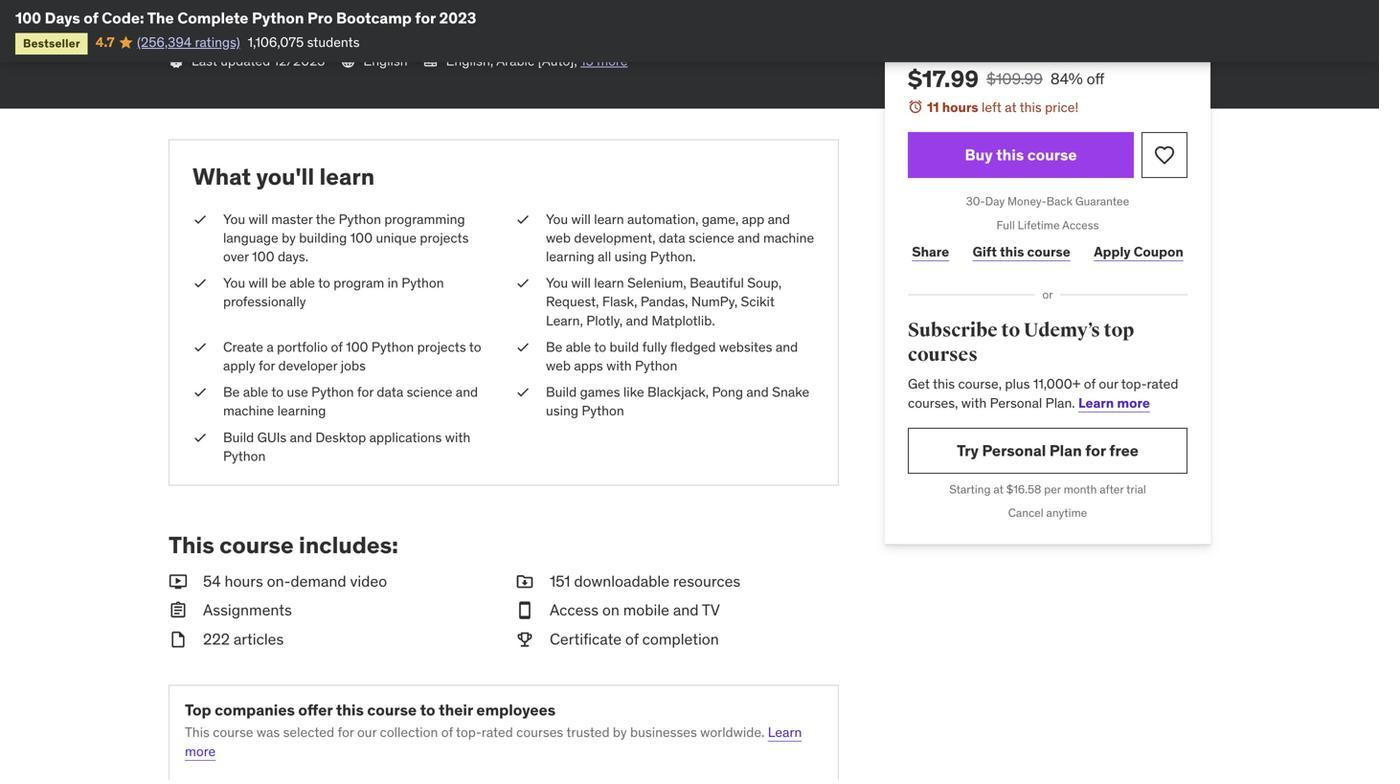 Task type: vqa. For each thing, say whether or not it's contained in the screenshot.
Course:
no



Task type: locate. For each thing, give the bounding box(es) containing it.
2 vertical spatial more
[[185, 743, 216, 760]]

1 horizontal spatial by
[[282, 229, 296, 247]]

0 horizontal spatial access
[[550, 601, 599, 620]]

this for this course was selected for our collection of top-rated courses trusted by businesses worldwide.
[[185, 724, 210, 741]]

learn
[[1078, 394, 1114, 412], [768, 724, 802, 741]]

able inside be able to build fully fledged websites and web apps with python
[[566, 338, 591, 356]]

learn more for subscribe to udemy's top courses
[[1078, 394, 1150, 412]]

1 horizontal spatial be
[[546, 338, 563, 356]]

1 horizontal spatial rated
[[1147, 376, 1178, 393]]

of up jobs
[[331, 338, 343, 356]]

on-
[[267, 572, 291, 591]]

data inside be able to use python for data science and machine learning
[[377, 384, 403, 401]]

access up certificate
[[550, 601, 599, 620]]

build
[[546, 384, 577, 401], [223, 429, 254, 446]]

0 horizontal spatial with
[[445, 429, 470, 446]]

1 vertical spatial learn more link
[[185, 724, 802, 760]]

to inside be able to build fully fledged websites and web apps with python
[[594, 338, 606, 356]]

1 vertical spatial learn
[[594, 211, 624, 228]]

1 vertical spatial learn
[[768, 724, 802, 741]]

plan.
[[1046, 394, 1075, 412]]

science up applications
[[407, 384, 452, 401]]

was
[[257, 724, 280, 741]]

with down build
[[606, 357, 632, 374]]

be for be able to use python for data science and machine learning
[[223, 384, 240, 401]]

0 vertical spatial be
[[546, 338, 563, 356]]

2 vertical spatial learn
[[594, 275, 624, 292]]

python down jobs
[[311, 384, 354, 401]]

with down course,
[[961, 394, 987, 412]]

web left apps
[[546, 357, 571, 374]]

created
[[169, 26, 217, 43]]

small image
[[515, 629, 534, 651]]

with for to
[[606, 357, 632, 374]]

will up request,
[[571, 275, 591, 292]]

science down game,
[[689, 229, 734, 247]]

0 vertical spatial data
[[659, 229, 685, 247]]

with inside be able to build fully fledged websites and web apps with python
[[606, 357, 632, 374]]

demand
[[291, 572, 346, 591]]

program
[[334, 275, 384, 292]]

this
[[169, 531, 214, 560], [185, 724, 210, 741]]

with for course,
[[961, 394, 987, 412]]

get
[[908, 376, 930, 393]]

100 up jobs
[[346, 338, 368, 356]]

will inside you will learn selenium, beautiful soup, request, flask, pandas, numpy, scikit learn, plotly, and matplotlib.
[[571, 275, 591, 292]]

course up collection
[[367, 701, 417, 720]]

0 vertical spatial rated
[[1147, 376, 1178, 393]]

tv
[[702, 601, 720, 620]]

and inside build guis and desktop applications with python
[[290, 429, 312, 446]]

1 vertical spatial hours
[[225, 572, 263, 591]]

be inside be able to build fully fledged websites and web apps with python
[[546, 338, 563, 356]]

0 horizontal spatial hours
[[225, 572, 263, 591]]

for inside create a portfolio of 100 python projects to apply for developer jobs
[[259, 357, 275, 374]]

1 vertical spatial learn more
[[185, 724, 802, 760]]

by left dr.
[[220, 26, 234, 43]]

0 vertical spatial build
[[546, 384, 577, 401]]

will for you will be able to program in python professionally
[[249, 275, 268, 292]]

1 vertical spatial projects
[[417, 338, 466, 356]]

small image for assignments
[[169, 600, 188, 622]]

will up professionally
[[249, 275, 268, 292]]

1 vertical spatial this
[[185, 724, 210, 741]]

course up on-
[[219, 531, 294, 560]]

this up 54
[[169, 531, 214, 560]]

learn up the development,
[[594, 211, 624, 228]]

learn more
[[1078, 394, 1150, 412], [185, 724, 802, 760]]

0 vertical spatial at
[[1005, 99, 1017, 116]]

0 vertical spatial hours
[[942, 99, 978, 116]]

our right 11,000+
[[1099, 376, 1118, 393]]

1 horizontal spatial xsmall image
[[193, 338, 208, 357]]

anytime
[[1046, 506, 1087, 521]]

1 horizontal spatial machine
[[763, 229, 814, 247]]

automation,
[[627, 211, 699, 228]]

top- down top
[[1121, 376, 1147, 393]]

personal up $16.58
[[982, 441, 1046, 461]]

0 vertical spatial projects
[[420, 229, 469, 247]]

left
[[982, 99, 1002, 116]]

1 horizontal spatial our
[[1099, 376, 1118, 393]]

by inside you will master the python programming language by building 100 unique projects over 100 days.
[[282, 229, 296, 247]]

able down apply
[[243, 384, 268, 401]]

learn inside learn more
[[768, 724, 802, 741]]

using
[[614, 248, 647, 265], [546, 402, 578, 420]]

of up 4.7
[[84, 8, 98, 28]]

2 horizontal spatial more
[[1117, 394, 1150, 412]]

build inside build guis and desktop applications with python
[[223, 429, 254, 446]]

dr. angela yu link
[[237, 26, 316, 43]]

0 vertical spatial learn more link
[[1078, 394, 1150, 412]]

0 horizontal spatial learning
[[277, 402, 326, 420]]

python inside be able to use python for data science and machine learning
[[311, 384, 354, 401]]

at right left
[[1005, 99, 1017, 116]]

0 horizontal spatial using
[[546, 402, 578, 420]]

learn more down employees
[[185, 724, 802, 760]]

build inside build games like blackjack, pong and snake using python
[[546, 384, 577, 401]]

with inside get this course, plus 11,000+ of our top-rated courses, with personal plan.
[[961, 394, 987, 412]]

learning inside be able to use python for data science and machine learning
[[277, 402, 326, 420]]

be down learn,
[[546, 338, 563, 356]]

off
[[1087, 69, 1105, 89]]

this inside get this course, plus 11,000+ of our top-rated courses, with personal plan.
[[933, 376, 955, 393]]

small image left 222
[[169, 629, 188, 651]]

0 horizontal spatial more
[[185, 743, 216, 760]]

build left guis
[[223, 429, 254, 446]]

full
[[997, 218, 1015, 233]]

course language image
[[340, 54, 356, 69]]

udemy's
[[1024, 319, 1100, 342]]

learn inside you will learn selenium, beautiful soup, request, flask, pandas, numpy, scikit learn, plotly, and matplotlib.
[[594, 275, 624, 292]]

in
[[388, 275, 398, 292]]

starting at $16.58 per month after trial cancel anytime
[[949, 482, 1146, 521]]

learn up the
[[319, 162, 375, 191]]

this down the top
[[185, 724, 210, 741]]

1 vertical spatial able
[[566, 338, 591, 356]]

build down apps
[[546, 384, 577, 401]]

python.
[[650, 248, 696, 265]]

learn more link for top companies offer this course to their employees
[[185, 724, 802, 760]]

you inside you will be able to program in python professionally
[[223, 275, 245, 292]]

top- down their
[[456, 724, 482, 741]]

apply coupon
[[1094, 243, 1184, 261]]

day
[[985, 194, 1005, 209]]

2 horizontal spatial with
[[961, 394, 987, 412]]

0 vertical spatial top-
[[1121, 376, 1147, 393]]

course up back
[[1027, 145, 1077, 165]]

you inside you will master the python programming language by building 100 unique projects over 100 days.
[[223, 211, 245, 228]]

you inside you will learn automation, game, app and web development, data science and machine learning all using python.
[[546, 211, 568, 228]]

0 horizontal spatial our
[[357, 724, 377, 741]]

at left $16.58
[[994, 482, 1004, 497]]

python up '1,106,075'
[[252, 8, 304, 28]]

learning left all
[[546, 248, 594, 265]]

1 vertical spatial xsmall image
[[515, 210, 531, 229]]

python down guis
[[223, 448, 266, 465]]

courses
[[908, 343, 978, 367], [516, 724, 563, 741]]

hours up assignments
[[225, 572, 263, 591]]

able for be able to use python for data science and machine learning
[[243, 384, 268, 401]]

0 horizontal spatial rated
[[482, 724, 513, 741]]

learning down use
[[277, 402, 326, 420]]

1 web from the top
[[546, 229, 571, 247]]

this for get
[[933, 376, 955, 393]]

try personal plan for free link
[[908, 428, 1188, 474]]

english, arabic
[[446, 52, 535, 69]]

english, arabic [auto] , 13 more
[[446, 52, 628, 69]]

0 vertical spatial learning
[[546, 248, 594, 265]]

data up applications
[[377, 384, 403, 401]]

to inside be able to use python for data science and machine learning
[[271, 384, 284, 401]]

1 vertical spatial build
[[223, 429, 254, 446]]

0 vertical spatial courses
[[908, 343, 978, 367]]

be down apply
[[223, 384, 240, 401]]

2 vertical spatial able
[[243, 384, 268, 401]]

ratings)
[[195, 33, 240, 51]]

11 hours left at this price!
[[927, 99, 1079, 116]]

1 horizontal spatial hours
[[942, 99, 978, 116]]

our down top companies offer this course to their employees
[[357, 724, 377, 741]]

1 horizontal spatial more
[[597, 52, 628, 69]]

1 horizontal spatial learning
[[546, 248, 594, 265]]

able inside be able to use python for data science and machine learning
[[243, 384, 268, 401]]

0 horizontal spatial xsmall image
[[169, 54, 184, 69]]

1 horizontal spatial top-
[[1121, 376, 1147, 393]]

will up the development,
[[571, 211, 591, 228]]

web left the development,
[[546, 229, 571, 247]]

1,106,075
[[248, 33, 304, 51]]

and inside build games like blackjack, pong and snake using python
[[746, 384, 769, 401]]

1 vertical spatial more
[[1117, 394, 1150, 412]]

code:
[[102, 8, 144, 28]]

jobs
[[341, 357, 366, 374]]

1 horizontal spatial science
[[689, 229, 734, 247]]

will inside you will be able to program in python professionally
[[249, 275, 268, 292]]

able up apps
[[566, 338, 591, 356]]

what you'll learn
[[193, 162, 375, 191]]

courses down subscribe
[[908, 343, 978, 367]]

python inside build games like blackjack, pong and snake using python
[[582, 402, 624, 420]]

this course was selected for our collection of top-rated courses trusted by businesses worldwide.
[[185, 724, 765, 741]]

personal inside get this course, plus 11,000+ of our top-rated courses, with personal plan.
[[990, 394, 1042, 412]]

1 horizontal spatial learn more link
[[1078, 394, 1150, 412]]

small image up small icon
[[515, 600, 534, 622]]

xsmall image for build guis and desktop applications with python
[[193, 428, 208, 447]]

learn right plan.
[[1078, 394, 1114, 412]]

$17.99
[[908, 65, 979, 93]]

python inside you will master the python programming language by building 100 unique projects over 100 days.
[[339, 211, 381, 228]]

machine up guis
[[223, 402, 274, 420]]

updated
[[221, 52, 270, 69]]

includes:
[[299, 531, 398, 560]]

1 vertical spatial top-
[[456, 724, 482, 741]]

to inside subscribe to udemy's top courses
[[1001, 319, 1020, 342]]

100 inside create a portfolio of 100 python projects to apply for developer jobs
[[346, 338, 368, 356]]

for
[[415, 8, 436, 28], [259, 357, 275, 374], [357, 384, 374, 401], [1085, 441, 1106, 461], [338, 724, 354, 741]]

0 vertical spatial science
[[689, 229, 734, 247]]

1 vertical spatial machine
[[223, 402, 274, 420]]

0 horizontal spatial be
[[223, 384, 240, 401]]

by right trusted
[[613, 724, 627, 741]]

0 vertical spatial personal
[[990, 394, 1042, 412]]

more up free
[[1117, 394, 1150, 412]]

learn up flask,
[[594, 275, 624, 292]]

1 horizontal spatial able
[[290, 275, 315, 292]]

1 horizontal spatial learn
[[1078, 394, 1114, 412]]

more right 13
[[597, 52, 628, 69]]

small image for 222 articles
[[169, 629, 188, 651]]

build guis and desktop applications with python
[[223, 429, 470, 465]]

0 vertical spatial learn
[[1078, 394, 1114, 412]]

small image left assignments
[[169, 600, 188, 622]]

will for you will learn selenium, beautiful soup, request, flask, pandas, numpy, scikit learn, plotly, and matplotlib.
[[571, 275, 591, 292]]

to inside create a portfolio of 100 python projects to apply for developer jobs
[[469, 338, 481, 356]]

tab list
[[885, 0, 1056, 48]]

more for top companies offer this course to their employees
[[185, 743, 216, 760]]

get this course, plus 11,000+ of our top-rated courses, with personal plan.
[[908, 376, 1178, 412]]

1 horizontal spatial data
[[659, 229, 685, 247]]

2 horizontal spatial xsmall image
[[515, 210, 531, 229]]

trial
[[1126, 482, 1146, 497]]

0 vertical spatial xsmall image
[[169, 54, 184, 69]]

30-
[[966, 194, 985, 209]]

python down games
[[582, 402, 624, 420]]

12/2023
[[274, 52, 325, 69]]

alarm image
[[908, 99, 923, 114]]

0 horizontal spatial by
[[220, 26, 234, 43]]

learn for you will learn automation, game, app and web development, data science and machine learning all using python.
[[594, 211, 624, 228]]

1 vertical spatial with
[[961, 394, 987, 412]]

you will learn automation, game, app and web development, data science and machine learning all using python.
[[546, 211, 814, 265]]

lifetime
[[1018, 218, 1060, 233]]

0 horizontal spatial machine
[[223, 402, 274, 420]]

learn,
[[546, 312, 583, 329]]

machine down app
[[763, 229, 814, 247]]

our
[[1099, 376, 1118, 393], [357, 724, 377, 741]]

0 vertical spatial with
[[606, 357, 632, 374]]

0 vertical spatial machine
[[763, 229, 814, 247]]

the
[[147, 8, 174, 28]]

1 vertical spatial by
[[282, 229, 296, 247]]

able inside you will be able to program in python professionally
[[290, 275, 315, 292]]

bootcamp
[[336, 8, 412, 28]]

(256,394 ratings)
[[137, 33, 240, 51]]

of down their
[[441, 724, 453, 741]]

using down apps
[[546, 402, 578, 420]]

to inside you will be able to program in python professionally
[[318, 275, 330, 292]]

1 horizontal spatial access
[[1062, 218, 1099, 233]]

course,
[[958, 376, 1002, 393]]

learn more up free
[[1078, 394, 1150, 412]]

1 vertical spatial our
[[357, 724, 377, 741]]

0 horizontal spatial courses
[[516, 724, 563, 741]]

13
[[581, 52, 594, 69]]

python right in
[[402, 275, 444, 292]]

development,
[[574, 229, 656, 247]]

0 horizontal spatial build
[[223, 429, 254, 446]]

0 vertical spatial learn more
[[1078, 394, 1150, 412]]

month
[[1064, 482, 1097, 497]]

for inside be able to use python for data science and machine learning
[[357, 384, 374, 401]]

will inside you will master the python programming language by building 100 unique projects over 100 days.
[[249, 211, 268, 228]]

learn inside you will learn automation, game, app and web development, data science and machine learning all using python.
[[594, 211, 624, 228]]

personal inside try personal plan for free link
[[982, 441, 1046, 461]]

able right be
[[290, 275, 315, 292]]

buy this course button
[[908, 132, 1134, 178]]

this inside gift this course link
[[1000, 243, 1024, 261]]

last updated 12/2023
[[192, 52, 325, 69]]

angela
[[257, 26, 298, 43]]

this inside buy this course button
[[996, 145, 1024, 165]]

small image left 54
[[169, 571, 188, 593]]

hours for 11
[[942, 99, 978, 116]]

build games like blackjack, pong and snake using python
[[546, 384, 810, 420]]

with inside build guis and desktop applications with python
[[445, 429, 470, 446]]

gift this course
[[973, 243, 1071, 261]]

2 horizontal spatial able
[[566, 338, 591, 356]]

xsmall image
[[193, 210, 208, 229], [193, 274, 208, 293], [515, 274, 531, 293], [515, 338, 531, 357], [193, 383, 208, 402], [515, 383, 531, 402], [193, 428, 208, 447]]

over
[[223, 248, 249, 265]]

this up courses,
[[933, 376, 955, 393]]

0 vertical spatial web
[[546, 229, 571, 247]]

small image left 151
[[515, 571, 534, 593]]

using down the development,
[[614, 248, 647, 265]]

learn more link up free
[[1078, 394, 1150, 412]]

you inside you will learn selenium, beautiful soup, request, flask, pandas, numpy, scikit learn, plotly, and matplotlib.
[[546, 275, 568, 292]]

0 vertical spatial able
[[290, 275, 315, 292]]

1 horizontal spatial learn more
[[1078, 394, 1150, 412]]

by down master
[[282, 229, 296, 247]]

0 vertical spatial using
[[614, 248, 647, 265]]

hours right 11
[[942, 99, 978, 116]]

scikit
[[741, 293, 775, 311]]

1 vertical spatial data
[[377, 384, 403, 401]]

0 horizontal spatial at
[[994, 482, 1004, 497]]

0 horizontal spatial learn more
[[185, 724, 802, 760]]

will for you will master the python programming language by building 100 unique projects over 100 days.
[[249, 211, 268, 228]]

and inside you will learn selenium, beautiful soup, request, flask, pandas, numpy, scikit learn, plotly, and matplotlib.
[[626, 312, 648, 329]]

0 horizontal spatial data
[[377, 384, 403, 401]]

python down in
[[372, 338, 414, 356]]

web inside be able to build fully fledged websites and web apps with python
[[546, 357, 571, 374]]

0 vertical spatial by
[[220, 26, 234, 43]]

be inside be able to use python for data science and machine learning
[[223, 384, 240, 401]]

subscribe
[[908, 319, 998, 342]]

for down jobs
[[357, 384, 374, 401]]

30-day money-back guarantee full lifetime access
[[966, 194, 1129, 233]]

access down back
[[1062, 218, 1099, 233]]

more down the top
[[185, 743, 216, 760]]

1 vertical spatial be
[[223, 384, 240, 401]]

small image for 151 downloadable resources
[[515, 571, 534, 593]]

python right the
[[339, 211, 381, 228]]

0 horizontal spatial able
[[243, 384, 268, 401]]

0 horizontal spatial learn
[[768, 724, 802, 741]]

or
[[1043, 287, 1053, 302]]

access
[[1062, 218, 1099, 233], [550, 601, 599, 620]]

apply coupon button
[[1090, 233, 1188, 272]]

of right 11,000+
[[1084, 376, 1096, 393]]

2 vertical spatial by
[[613, 724, 627, 741]]

will up language
[[249, 211, 268, 228]]

will inside you will learn automation, game, app and web development, data science and machine learning all using python.
[[571, 211, 591, 228]]

xsmall image for you will learn selenium, beautiful soup, request, flask, pandas, numpy, scikit learn, plotly, and matplotlib.
[[515, 274, 531, 293]]

of inside get this course, plus 11,000+ of our top-rated courses, with personal plan.
[[1084, 376, 1096, 393]]

learn right worldwide.
[[768, 724, 802, 741]]

2 web from the top
[[546, 357, 571, 374]]

plotly,
[[586, 312, 623, 329]]

courses down employees
[[516, 724, 563, 741]]

course down lifetime
[[1027, 243, 1071, 261]]

machine inside be able to use python for data science and machine learning
[[223, 402, 274, 420]]

for down a
[[259, 357, 275, 374]]

small image for 54 hours on-demand video
[[169, 571, 188, 593]]

data inside you will learn automation, game, app and web development, data science and machine learning all using python.
[[659, 229, 685, 247]]

1 horizontal spatial using
[[614, 248, 647, 265]]

1 horizontal spatial at
[[1005, 99, 1017, 116]]

xsmall image
[[169, 54, 184, 69], [515, 210, 531, 229], [193, 338, 208, 357]]

using inside build games like blackjack, pong and snake using python
[[546, 402, 578, 420]]

with right applications
[[445, 429, 470, 446]]

0 vertical spatial this
[[169, 531, 214, 560]]

learn more link
[[1078, 394, 1150, 412], [185, 724, 802, 760]]

share
[[912, 243, 949, 261]]

small image
[[169, 571, 188, 593], [515, 571, 534, 593], [169, 600, 188, 622], [515, 600, 534, 622], [169, 629, 188, 651]]

0 vertical spatial our
[[1099, 376, 1118, 393]]

pro
[[307, 8, 333, 28]]

learn for subscribe to udemy's top courses
[[1078, 394, 1114, 412]]

this right buy
[[996, 145, 1024, 165]]

0 vertical spatial access
[[1062, 218, 1099, 233]]

0 vertical spatial learn
[[319, 162, 375, 191]]

learn more link down employees
[[185, 724, 802, 760]]

python down fully
[[635, 357, 677, 374]]

0 horizontal spatial top-
[[456, 724, 482, 741]]

building
[[299, 229, 347, 247]]

this right gift on the top of page
[[1000, 243, 1024, 261]]

1 vertical spatial web
[[546, 357, 571, 374]]

1 horizontal spatial with
[[606, 357, 632, 374]]

1 vertical spatial at
[[994, 482, 1004, 497]]

share button
[[908, 233, 953, 272]]

more inside learn more
[[185, 743, 216, 760]]

be for be able to build fully fledged websites and web apps with python
[[546, 338, 563, 356]]

xsmall image for last
[[169, 54, 184, 69]]

11
[[927, 99, 939, 116]]

this right offer
[[336, 701, 364, 720]]

2 vertical spatial with
[[445, 429, 470, 446]]

0 horizontal spatial science
[[407, 384, 452, 401]]

xsmall image for be able to use python for data science and machine learning
[[193, 383, 208, 402]]

to
[[318, 275, 330, 292], [1001, 319, 1020, 342], [469, 338, 481, 356], [594, 338, 606, 356], [271, 384, 284, 401], [420, 701, 435, 720]]

1 vertical spatial access
[[550, 601, 599, 620]]

personal down "plus"
[[990, 394, 1042, 412]]

data up python.
[[659, 229, 685, 247]]

what
[[193, 162, 251, 191]]



Task type: describe. For each thing, give the bounding box(es) containing it.
worldwide.
[[700, 724, 765, 741]]

science inside be able to use python for data science and machine learning
[[407, 384, 452, 401]]

web inside you will learn automation, game, app and web development, data science and machine learning all using python.
[[546, 229, 571, 247]]

learning inside you will learn automation, game, app and web development, data science and machine learning all using python.
[[546, 248, 594, 265]]

this for gift
[[1000, 243, 1024, 261]]

top- inside get this course, plus 11,000+ of our top-rated courses, with personal plan.
[[1121, 376, 1147, 393]]

money-
[[1008, 194, 1047, 209]]

our inside get this course, plus 11,000+ of our top-rated courses, with personal plan.
[[1099, 376, 1118, 393]]

of down access on mobile and tv at bottom
[[625, 630, 639, 649]]

xsmall image for you will be able to program in python professionally
[[193, 274, 208, 293]]

starting
[[949, 482, 991, 497]]

blackjack,
[[647, 384, 709, 401]]

buy this course
[[965, 145, 1077, 165]]

access inside 30-day money-back guarantee full lifetime access
[[1062, 218, 1099, 233]]

build for build guis and desktop applications with python
[[223, 429, 254, 446]]

at inside the starting at $16.58 per month after trial cancel anytime
[[994, 482, 1004, 497]]

certificate of completion
[[550, 630, 719, 649]]

selected
[[283, 724, 334, 741]]

complete
[[177, 8, 248, 28]]

their
[[439, 701, 473, 720]]

using inside you will learn automation, game, app and web development, data science and machine learning all using python.
[[614, 248, 647, 265]]

1,106,075 students
[[248, 33, 360, 51]]

snake
[[772, 384, 810, 401]]

able for be able to build fully fledged websites and web apps with python
[[566, 338, 591, 356]]

back
[[1047, 194, 1073, 209]]

you for you will learn automation, game, app and web development, data science and machine learning all using python.
[[546, 211, 568, 228]]

last
[[192, 52, 217, 69]]

this course includes:
[[169, 531, 398, 560]]

for down top companies offer this course to their employees
[[338, 724, 354, 741]]

pandas,
[[641, 293, 688, 311]]

articles
[[234, 630, 284, 649]]

video
[[350, 572, 387, 591]]

100 left "days"
[[15, 8, 41, 28]]

this for this course includes:
[[169, 531, 214, 560]]

companies
[[215, 701, 295, 720]]

portfolio
[[277, 338, 328, 356]]

(256,394
[[137, 33, 192, 51]]

for left 2023
[[415, 8, 436, 28]]

cancel
[[1008, 506, 1044, 521]]

all
[[598, 248, 611, 265]]

collection
[[380, 724, 438, 741]]

gift
[[973, 243, 997, 261]]

days
[[45, 8, 80, 28]]

xsmall image for create
[[193, 338, 208, 357]]

pong
[[712, 384, 743, 401]]

employees
[[476, 701, 556, 720]]

learn for you will learn selenium, beautiful soup, request, flask, pandas, numpy, scikit learn, plotly, and matplotlib.
[[594, 275, 624, 292]]

you'll
[[256, 162, 314, 191]]

closed captions image
[[423, 53, 438, 69]]

python inside be able to build fully fledged websites and web apps with python
[[635, 357, 677, 374]]

the
[[316, 211, 335, 228]]

applications
[[369, 429, 442, 446]]

learn for top companies offer this course to their employees
[[768, 724, 802, 741]]

course down companies
[[213, 724, 253, 741]]

selenium,
[[627, 275, 686, 292]]

and inside be able to use python for data science and machine learning
[[456, 384, 478, 401]]

projects inside create a portfolio of 100 python projects to apply for developer jobs
[[417, 338, 466, 356]]

2 horizontal spatial by
[[613, 724, 627, 741]]

13 more button
[[581, 52, 628, 70]]

1 vertical spatial rated
[[482, 724, 513, 741]]

per
[[1044, 482, 1061, 497]]

0 vertical spatial more
[[597, 52, 628, 69]]

resources
[[673, 572, 741, 591]]

4.7
[[96, 33, 115, 51]]

game,
[[702, 211, 739, 228]]

top companies offer this course to their employees
[[185, 701, 556, 720]]

professionally
[[223, 293, 306, 311]]

plan
[[1050, 441, 1082, 461]]

xsmall image for you
[[515, 210, 531, 229]]

this left price!
[[1020, 99, 1042, 116]]

100 left unique
[[350, 229, 373, 247]]

python inside you will be able to program in python professionally
[[402, 275, 444, 292]]

fledged
[[670, 338, 716, 356]]

price!
[[1045, 99, 1079, 116]]

science inside you will learn automation, game, app and web development, data science and machine learning all using python.
[[689, 229, 734, 247]]

more for subscribe to udemy's top courses
[[1117, 394, 1150, 412]]

this for buy
[[996, 145, 1024, 165]]

build
[[610, 338, 639, 356]]

you for you will be able to program in python professionally
[[223, 275, 245, 292]]

learn more link for subscribe to udemy's top courses
[[1078, 394, 1150, 412]]

54 hours on-demand video
[[203, 572, 387, 591]]

$17.99 $109.99 84% off
[[908, 65, 1105, 93]]

small image for access on mobile and tv
[[515, 600, 534, 622]]

courses inside subscribe to udemy's top courses
[[908, 343, 978, 367]]

guis
[[257, 429, 287, 446]]

trusted
[[566, 724, 610, 741]]

151
[[550, 572, 570, 591]]

businesses
[[630, 724, 697, 741]]

students
[[307, 33, 360, 51]]

xsmall image for you will master the python programming language by building 100 unique projects over 100 days.
[[193, 210, 208, 229]]

certificate
[[550, 630, 622, 649]]

222 articles
[[203, 630, 284, 649]]

use
[[287, 384, 308, 401]]

54
[[203, 572, 221, 591]]

dr.
[[237, 26, 254, 43]]

100 down language
[[252, 248, 274, 265]]

you for you will learn selenium, beautiful soup, request, flask, pandas, numpy, scikit learn, plotly, and matplotlib.
[[546, 275, 568, 292]]

will for you will learn automation, game, app and web development, data science and machine learning all using python.
[[571, 211, 591, 228]]

free
[[1109, 441, 1139, 461]]

days.
[[278, 248, 308, 265]]

you will master the python programming language by building 100 unique projects over 100 days.
[[223, 211, 469, 265]]

and inside be able to build fully fledged websites and web apps with python
[[776, 338, 798, 356]]

wishlist image
[[1153, 144, 1176, 167]]

buy
[[965, 145, 993, 165]]

xsmall image for build games like blackjack, pong and snake using python
[[515, 383, 531, 402]]

create
[[223, 338, 263, 356]]

apply
[[1094, 243, 1131, 261]]

gift this course link
[[969, 233, 1075, 272]]

hours for 54
[[225, 572, 263, 591]]

python inside create a portfolio of 100 python projects to apply for developer jobs
[[372, 338, 414, 356]]

try
[[957, 441, 979, 461]]

of inside create a portfolio of 100 python projects to apply for developer jobs
[[331, 338, 343, 356]]

yu
[[301, 26, 316, 43]]

11,000+
[[1033, 376, 1081, 393]]

$16.58
[[1006, 482, 1041, 497]]

offer
[[298, 701, 333, 720]]

1 vertical spatial courses
[[516, 724, 563, 741]]

learn for what you'll learn
[[319, 162, 375, 191]]

you for you will master the python programming language by building 100 unique projects over 100 days.
[[223, 211, 245, 228]]

course inside button
[[1027, 145, 1077, 165]]

machine inside you will learn automation, game, app and web development, data science and machine learning all using python.
[[763, 229, 814, 247]]

matplotlib.
[[652, 312, 715, 329]]

programming
[[384, 211, 465, 228]]

[auto]
[[538, 52, 574, 69]]

projects inside you will master the python programming language by building 100 unique projects over 100 days.
[[420, 229, 469, 247]]

xsmall image for be able to build fully fledged websites and web apps with python
[[515, 338, 531, 357]]

subscribe to udemy's top courses
[[908, 319, 1134, 367]]

python inside build guis and desktop applications with python
[[223, 448, 266, 465]]

for left free
[[1085, 441, 1106, 461]]

english
[[363, 52, 408, 69]]

flask,
[[602, 293, 637, 311]]

courses,
[[908, 394, 958, 412]]

100 days of code: the complete python pro bootcamp for 2023
[[15, 8, 476, 28]]

rated inside get this course, plus 11,000+ of our top-rated courses, with personal plan.
[[1147, 376, 1178, 393]]

language
[[223, 229, 278, 247]]

build for build games like blackjack, pong and snake using python
[[546, 384, 577, 401]]

websites
[[719, 338, 772, 356]]

learn more for top companies offer this course to their employees
[[185, 724, 802, 760]]

84%
[[1051, 69, 1083, 89]]



